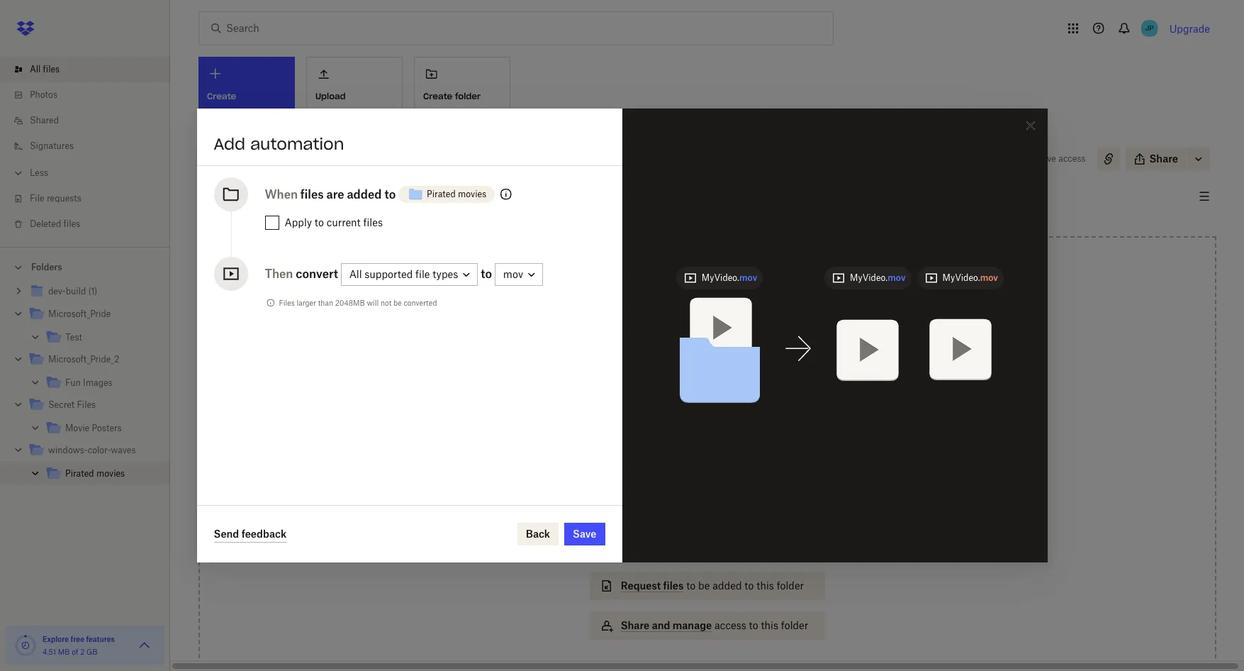 Task type: locate. For each thing, give the bounding box(es) containing it.
all files link
[[11, 57, 170, 82], [199, 129, 229, 143]]

files are added to
[[301, 187, 396, 201]]

recents button
[[199, 185, 254, 207]]

mov button
[[495, 263, 543, 286]]

1 horizontal spatial share
[[1150, 153, 1179, 165]]

0 horizontal spatial share
[[621, 619, 650, 631]]

files inside all files link
[[43, 64, 60, 74]]

2 vertical spatial all
[[350, 268, 362, 280]]

0 horizontal spatial pirated movies
[[65, 468, 125, 479]]

all inside list item
[[30, 64, 41, 74]]

2 vertical spatial pirated movies
[[65, 468, 125, 479]]

1 vertical spatial movies
[[458, 189, 487, 199]]

pirated
[[199, 150, 246, 167], [427, 189, 456, 199], [65, 468, 94, 479]]

share inside more ways to add content element
[[621, 619, 650, 631]]

request files to be added to this folder
[[621, 580, 804, 592]]

2 horizontal spatial all
[[350, 268, 362, 280]]

pirated down / on the left top
[[199, 150, 246, 167]]

access inside more ways to add content element
[[715, 619, 747, 631]]

2 vertical spatial folder
[[782, 619, 809, 631]]

0 horizontal spatial myvideo. mov
[[702, 272, 758, 283]]

color- right / on the left top
[[281, 131, 305, 141]]

1 vertical spatial files
[[77, 399, 96, 410]]

all files / windows-color-waves
[[199, 131, 329, 141]]

all for all files
[[30, 64, 41, 74]]

1 horizontal spatial waves
[[304, 131, 329, 141]]

1 vertical spatial access
[[715, 619, 747, 631]]

0 horizontal spatial color-
[[88, 445, 111, 455]]

have
[[1038, 153, 1057, 164]]

added right are
[[347, 187, 382, 201]]

1 horizontal spatial windows-color-waves link
[[242, 129, 329, 143]]

all
[[30, 64, 41, 74], [199, 131, 209, 141], [350, 268, 362, 280]]

'upload'
[[697, 392, 734, 404]]

are
[[327, 187, 344, 201]]

less
[[30, 167, 48, 178]]

be down import button
[[699, 580, 710, 592]]

3 myvideo. mov from the left
[[943, 272, 999, 283]]

waves down posters
[[111, 445, 136, 455]]

files left larger
[[279, 299, 295, 307]]

posters
[[92, 423, 122, 433]]

all for all supported file types
[[350, 268, 362, 280]]

1 vertical spatial folder
[[777, 580, 804, 592]]

share inside button
[[1150, 153, 1179, 165]]

all files link left / on the left top
[[199, 129, 229, 143]]

all inside popup button
[[350, 268, 362, 280]]

movies down windows-color-waves
[[96, 468, 125, 479]]

2 vertical spatial pirated
[[65, 468, 94, 479]]

0 horizontal spatial waves
[[111, 445, 136, 455]]

movie
[[65, 423, 90, 433]]

share button
[[1126, 148, 1188, 170]]

use
[[660, 392, 676, 404]]

file requests
[[30, 193, 81, 204]]

movies
[[250, 150, 297, 167], [458, 189, 487, 199], [96, 468, 125, 479]]

access right manage
[[715, 619, 747, 631]]

None field
[[0, 0, 109, 16]]

to up the share and manage access to this folder
[[745, 580, 754, 592]]

this up the share and manage access to this folder
[[757, 580, 775, 592]]

movies inside pirated movies link
[[96, 468, 125, 479]]

windows-
[[242, 131, 281, 141], [48, 445, 88, 455]]

0 horizontal spatial be
[[394, 299, 402, 307]]

all up files larger than 2048mb will not be converted
[[350, 268, 362, 280]]

pirated for pirated movies button
[[427, 189, 456, 199]]

movies inside pirated movies button
[[458, 189, 487, 199]]

files larger than 2048mb will not be converted
[[279, 299, 437, 307]]

access right have
[[1059, 153, 1086, 164]]

access for have
[[1059, 153, 1086, 164]]

0 vertical spatial movies
[[250, 150, 297, 167]]

0 horizontal spatial windows-color-waves link
[[28, 441, 159, 460]]

0 horizontal spatial files
[[77, 399, 96, 410]]

color-
[[281, 131, 305, 141], [88, 445, 111, 455]]

here
[[696, 377, 718, 389]]

files right deleted
[[64, 218, 80, 229]]

list
[[0, 48, 170, 247]]

2 vertical spatial movies
[[96, 468, 125, 479]]

1 horizontal spatial movies
[[250, 150, 297, 167]]

gb
[[87, 648, 98, 656]]

1 horizontal spatial files
[[279, 299, 295, 307]]

types
[[433, 268, 459, 280]]

1 horizontal spatial access
[[1059, 153, 1086, 164]]

color- inside group
[[88, 445, 111, 455]]

files up photos at the left of page
[[43, 64, 60, 74]]

manage
[[673, 619, 712, 631]]

folder inside create folder button
[[455, 91, 481, 101]]

be right 'not'
[[394, 299, 402, 307]]

all left add
[[199, 131, 209, 141]]

folders button
[[0, 256, 170, 277]]

test
[[65, 332, 82, 343]]

1 vertical spatial color-
[[88, 445, 111, 455]]

0 horizontal spatial myvideo.
[[702, 272, 740, 283]]

0 vertical spatial folder
[[455, 91, 481, 101]]

send
[[214, 527, 239, 539]]

photos
[[30, 89, 57, 100]]

you
[[1021, 153, 1036, 164]]

mov
[[504, 268, 524, 280], [740, 272, 758, 283], [888, 272, 906, 283], [981, 272, 999, 283]]

signatures link
[[11, 133, 170, 159]]

upload,
[[733, 377, 769, 389]]

pirated movies left folder permissions image
[[427, 189, 487, 199]]

windows-color-waves link right / on the left top
[[242, 129, 329, 143]]

create folder button
[[414, 57, 511, 111]]

pirated movies down windows-color-waves
[[65, 468, 125, 479]]

0 horizontal spatial all
[[30, 64, 41, 74]]

2 horizontal spatial pirated movies
[[427, 189, 487, 199]]

files inside deleted files link
[[64, 218, 80, 229]]

added up the share and manage access to this folder
[[713, 580, 742, 592]]

1 horizontal spatial all files link
[[199, 129, 229, 143]]

drop files here to upload, or use the 'upload' button
[[647, 377, 769, 404]]

be
[[394, 299, 402, 307], [699, 580, 710, 592]]

all files link up 'shared' link
[[11, 57, 170, 82]]

button
[[737, 392, 768, 404]]

/
[[233, 131, 238, 141]]

images
[[83, 377, 113, 388]]

0 vertical spatial this
[[757, 580, 775, 592]]

1 horizontal spatial myvideo. mov
[[851, 272, 906, 283]]

movies left folder permissions image
[[458, 189, 487, 199]]

files inside more ways to add content element
[[664, 580, 684, 592]]

files inside add automation dialog
[[279, 299, 295, 307]]

apply
[[285, 216, 312, 228]]

files down fun images
[[77, 399, 96, 410]]

less image
[[11, 166, 26, 180]]

0 horizontal spatial windows-
[[48, 445, 88, 455]]

2 horizontal spatial movies
[[458, 189, 487, 199]]

3 myvideo. from the left
[[943, 272, 981, 283]]

1 vertical spatial windows-color-waves link
[[28, 441, 159, 460]]

of
[[72, 648, 78, 656]]

movies for pirated movies button
[[458, 189, 487, 199]]

waves
[[304, 131, 329, 141], [111, 445, 136, 455]]

access
[[621, 500, 656, 512]]

pirated movies inside button
[[427, 189, 487, 199]]

deleted files
[[30, 218, 80, 229]]

1 vertical spatial windows-
[[48, 445, 88, 455]]

pirated movies
[[199, 150, 297, 167], [427, 189, 487, 199], [65, 468, 125, 479]]

movies down all files / windows-color-waves
[[250, 150, 297, 167]]

1 horizontal spatial added
[[713, 580, 742, 592]]

2 horizontal spatial pirated
[[427, 189, 456, 199]]

explore
[[43, 635, 69, 643]]

pirated left folder permissions image
[[427, 189, 456, 199]]

1 horizontal spatial color-
[[281, 131, 305, 141]]

share
[[1150, 153, 1179, 165], [621, 619, 650, 631]]

request
[[621, 580, 661, 592]]

pirated movies for pirated movies link
[[65, 468, 125, 479]]

all files list item
[[0, 57, 170, 82]]

free
[[71, 635, 84, 643]]

1 horizontal spatial all
[[199, 131, 209, 141]]

waves inside group
[[111, 445, 136, 455]]

files for request files to be added to this folder
[[664, 580, 684, 592]]

1 vertical spatial added
[[713, 580, 742, 592]]

be inside more ways to add content element
[[699, 580, 710, 592]]

1 vertical spatial all
[[199, 131, 209, 141]]

folder permissions image
[[498, 186, 515, 203]]

added
[[347, 187, 382, 201], [713, 580, 742, 592]]

and
[[652, 619, 671, 631]]

share and manage access to this folder
[[621, 619, 809, 631]]

1 vertical spatial this
[[762, 619, 779, 631]]

add automation dialog
[[197, 109, 1048, 563]]

1 horizontal spatial pirated
[[199, 150, 246, 167]]

color- down movie posters link
[[88, 445, 111, 455]]

shared
[[30, 115, 59, 126]]

drop
[[647, 377, 671, 389]]

windows-color-waves link
[[242, 129, 329, 143], [28, 441, 159, 460]]

this down request files to be added to this folder
[[762, 619, 779, 631]]

0 vertical spatial all
[[30, 64, 41, 74]]

share for share and manage access to this folder
[[621, 619, 650, 631]]

0 vertical spatial windows-
[[242, 131, 281, 141]]

save
[[573, 528, 597, 540]]

added inside add automation dialog
[[347, 187, 382, 201]]

windows- down movie
[[48, 445, 88, 455]]

1 vertical spatial pirated
[[427, 189, 456, 199]]

myvideo.
[[702, 272, 740, 283], [851, 272, 888, 283], [943, 272, 981, 283]]

files left are
[[301, 187, 324, 201]]

1 horizontal spatial be
[[699, 580, 710, 592]]

files left / on the left top
[[212, 131, 229, 141]]

0 vertical spatial access
[[1059, 153, 1086, 164]]

0 vertical spatial added
[[347, 187, 382, 201]]

files right request
[[664, 580, 684, 592]]

pirated down windows-color-waves
[[65, 468, 94, 479]]

1 vertical spatial be
[[699, 580, 710, 592]]

send feedback button
[[214, 526, 287, 543]]

folder
[[455, 91, 481, 101], [777, 580, 804, 592], [782, 619, 809, 631]]

pirated movies down / on the left top
[[199, 150, 297, 167]]

2048mb
[[335, 299, 365, 307]]

secret
[[48, 399, 75, 410]]

1 horizontal spatial myvideo.
[[851, 272, 888, 283]]

group
[[0, 277, 170, 495]]

0 vertical spatial all files link
[[11, 57, 170, 82]]

all up photos at the left of page
[[30, 64, 41, 74]]

pirated inside pirated movies link
[[65, 468, 94, 479]]

waves up are
[[304, 131, 329, 141]]

files right current
[[364, 216, 383, 228]]

0 vertical spatial share
[[1150, 153, 1179, 165]]

0 vertical spatial be
[[394, 299, 402, 307]]

1 vertical spatial share
[[621, 619, 650, 631]]

test link
[[45, 328, 159, 348]]

windows-color-waves link down movie posters
[[28, 441, 159, 460]]

2
[[80, 648, 85, 656]]

1 vertical spatial waves
[[111, 445, 136, 455]]

back
[[526, 528, 551, 540]]

all supported file types button
[[341, 263, 478, 286]]

files up the
[[674, 377, 694, 389]]

0 vertical spatial files
[[279, 299, 295, 307]]

to right the here
[[721, 377, 730, 389]]

files for drop files here to upload, or use the 'upload' button
[[674, 377, 694, 389]]

0 horizontal spatial pirated
[[65, 468, 94, 479]]

2 horizontal spatial myvideo.
[[943, 272, 981, 283]]

access for manage
[[715, 619, 747, 631]]

0 horizontal spatial access
[[715, 619, 747, 631]]

0 horizontal spatial movies
[[96, 468, 125, 479]]

files inside drop files here to upload, or use the 'upload' button
[[674, 377, 694, 389]]

1 vertical spatial pirated movies
[[427, 189, 487, 199]]

0 horizontal spatial added
[[347, 187, 382, 201]]

all files
[[30, 64, 60, 74]]

2 horizontal spatial myvideo. mov
[[943, 272, 999, 283]]

windows- right / on the left top
[[242, 131, 281, 141]]

1 horizontal spatial pirated movies
[[199, 150, 297, 167]]

files inside group
[[77, 399, 96, 410]]

current
[[327, 216, 361, 228]]

signatures
[[30, 140, 74, 151]]

0 vertical spatial pirated movies
[[199, 150, 297, 167]]

pirated inside pirated movies button
[[427, 189, 456, 199]]

to inside drop files here to upload, or use the 'upload' button
[[721, 377, 730, 389]]

to
[[385, 187, 396, 201], [315, 216, 324, 228], [481, 267, 492, 281], [721, 377, 730, 389], [687, 580, 696, 592], [745, 580, 754, 592], [750, 619, 759, 631]]



Task type: vqa. For each thing, say whether or not it's contained in the screenshot.
Files inside the group
yes



Task type: describe. For each thing, give the bounding box(es) containing it.
explore free features 4.51 mb of 2 gb
[[43, 635, 115, 656]]

microsoft_pride_2 link
[[28, 350, 159, 370]]

upgrade
[[1170, 22, 1211, 34]]

not
[[381, 299, 392, 307]]

to left mov popup button
[[481, 267, 492, 281]]

create folder
[[424, 91, 481, 101]]

all for all files / windows-color-waves
[[199, 131, 209, 141]]

0 vertical spatial waves
[[304, 131, 329, 141]]

import
[[621, 540, 654, 552]]

add
[[214, 134, 245, 154]]

all supported file types
[[350, 268, 459, 280]]

windows- inside group
[[48, 445, 88, 455]]

to right apply
[[315, 216, 324, 228]]

folders
[[31, 262, 62, 272]]

only
[[1000, 153, 1019, 164]]

larger
[[297, 299, 316, 307]]

then
[[265, 267, 293, 281]]

fun
[[65, 377, 81, 388]]

access button
[[590, 492, 826, 521]]

pirated for pirated movies link
[[65, 468, 94, 479]]

microsoft_pride_2
[[48, 354, 120, 365]]

file
[[30, 193, 44, 204]]

pirated movies link
[[45, 465, 159, 484]]

only you have access
[[1000, 153, 1086, 164]]

quota usage element
[[14, 634, 37, 657]]

requests
[[47, 193, 81, 204]]

1 myvideo. from the left
[[702, 272, 740, 283]]

features
[[86, 635, 115, 643]]

microsoft_pride
[[48, 309, 111, 319]]

list containing all files
[[0, 48, 170, 247]]

photos link
[[11, 82, 170, 108]]

shared link
[[11, 108, 170, 133]]

to up manage
[[687, 580, 696, 592]]

0 vertical spatial color-
[[281, 131, 305, 141]]

1 vertical spatial all files link
[[199, 129, 229, 143]]

deleted files link
[[11, 211, 170, 237]]

back button
[[518, 523, 559, 546]]

add automation
[[214, 134, 344, 154]]

file requests link
[[11, 186, 170, 211]]

4.51
[[43, 648, 56, 656]]

secret files link
[[28, 396, 159, 415]]

will
[[367, 299, 379, 307]]

movie posters link
[[45, 419, 159, 438]]

deleted
[[30, 218, 61, 229]]

feedback
[[242, 527, 287, 539]]

movie posters
[[65, 423, 122, 433]]

or
[[648, 392, 657, 404]]

windows-color-waves
[[48, 445, 136, 455]]

2 myvideo. from the left
[[851, 272, 888, 283]]

apply to current files
[[285, 216, 383, 228]]

be inside add automation dialog
[[394, 299, 402, 307]]

group containing microsoft_pride
[[0, 277, 170, 495]]

create
[[424, 91, 453, 101]]

0 vertical spatial windows-color-waves link
[[242, 129, 329, 143]]

more ways to add content element
[[587, 463, 829, 654]]

supported
[[365, 268, 413, 280]]

pirated movies button
[[399, 180, 495, 209]]

to right are
[[385, 187, 396, 201]]

files for all files
[[43, 64, 60, 74]]

file
[[416, 268, 430, 280]]

fun images link
[[45, 374, 159, 393]]

2 myvideo. mov from the left
[[851, 272, 906, 283]]

mov inside popup button
[[504, 268, 524, 280]]

0 horizontal spatial all files link
[[11, 57, 170, 82]]

when
[[265, 187, 298, 201]]

automation
[[250, 134, 344, 154]]

dropbox image
[[11, 14, 40, 43]]

send feedback
[[214, 527, 287, 539]]

starred
[[271, 190, 301, 201]]

0 vertical spatial pirated
[[199, 150, 246, 167]]

recents
[[210, 190, 242, 201]]

the
[[679, 392, 694, 404]]

starred button
[[259, 185, 313, 207]]

added inside more ways to add content element
[[713, 580, 742, 592]]

pirated movies for pirated movies button
[[427, 189, 487, 199]]

share for share
[[1150, 153, 1179, 165]]

to down request files to be added to this folder
[[750, 619, 759, 631]]

save button
[[565, 523, 605, 546]]

microsoft_pride link
[[28, 305, 159, 324]]

mb
[[58, 648, 70, 656]]

1 myvideo. mov from the left
[[702, 272, 758, 283]]

files for all files / windows-color-waves
[[212, 131, 229, 141]]

upgrade link
[[1170, 22, 1211, 34]]

1 horizontal spatial windows-
[[242, 131, 281, 141]]

converted
[[404, 299, 437, 307]]

files for deleted files
[[64, 218, 80, 229]]

movies for pirated movies link
[[96, 468, 125, 479]]



